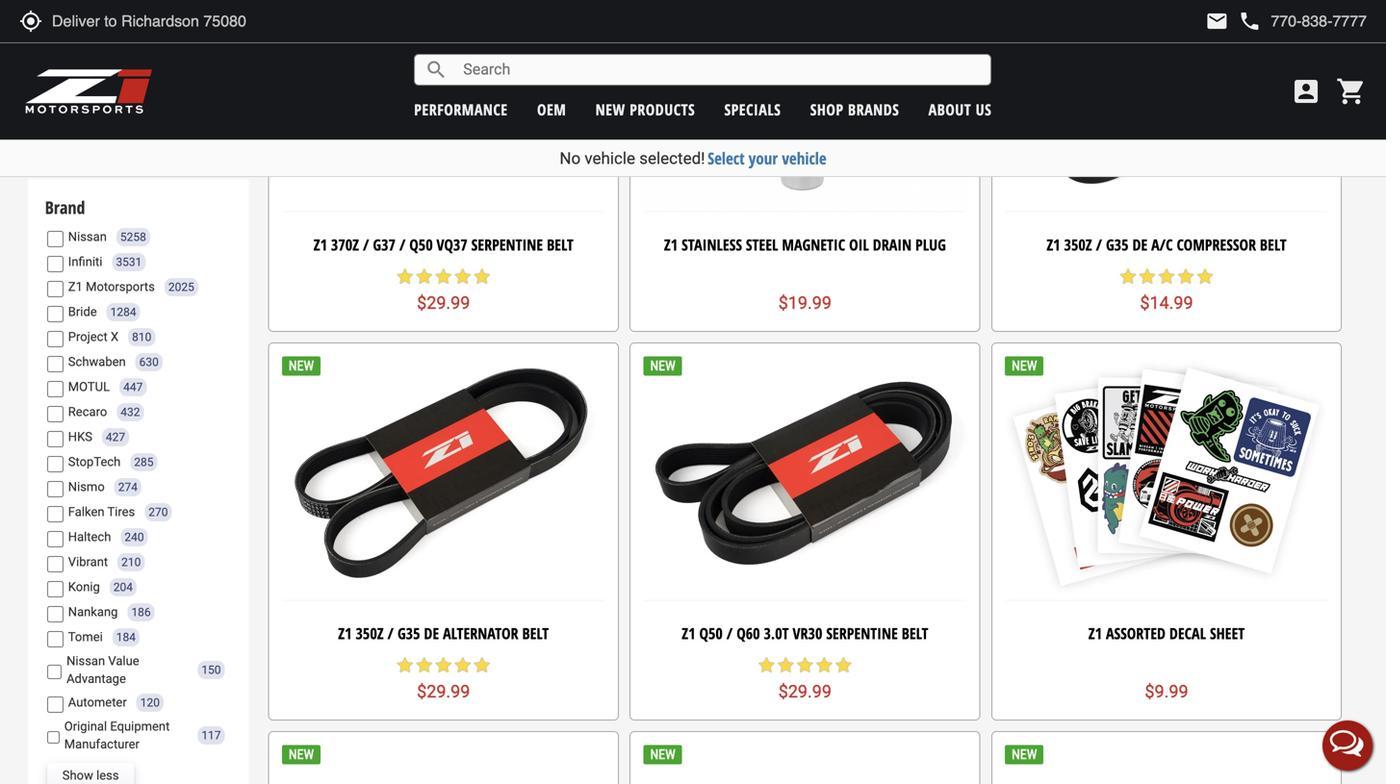 Task type: vqa. For each thing, say whether or not it's contained in the screenshot.
Plug
yes



Task type: locate. For each thing, give the bounding box(es) containing it.
x
[[111, 330, 118, 344]]

tires
[[107, 505, 135, 519]]

z1 for z1 350z / g35 de alternator belt
[[338, 623, 352, 644]]

show for show more
[[62, 8, 93, 22]]

stoptech
[[68, 455, 121, 469]]

products
[[630, 99, 695, 120]]

$29.99 for q50
[[417, 293, 470, 313]]

1 show from the top
[[62, 8, 93, 22]]

630
[[139, 355, 159, 369]]

alternator
[[443, 623, 518, 644]]

vehicle right no
[[585, 149, 635, 168]]

show left more
[[62, 8, 93, 22]]

plug
[[915, 235, 946, 255]]

equipment
[[110, 720, 170, 734]]

search
[[425, 58, 448, 81]]

350z
[[1064, 235, 1092, 255], [356, 623, 384, 644]]

show left less
[[62, 768, 93, 783]]

shopping_cart
[[1336, 76, 1367, 107]]

g35 for alternator
[[398, 623, 420, 644]]

performance
[[65, 79, 151, 103]]

/
[[363, 235, 369, 255], [399, 235, 406, 255], [1096, 235, 1102, 255], [387, 623, 394, 644], [727, 623, 733, 644]]

1 horizontal spatial g35
[[1106, 235, 1129, 255]]

0 horizontal spatial g35
[[398, 623, 420, 644]]

haltech
[[68, 530, 111, 544]]

show inside button
[[62, 768, 93, 783]]

schwaben
[[68, 355, 126, 369]]

3531
[[116, 255, 142, 269]]

g37
[[373, 235, 396, 255]]

star star star star star $29.99 down z1 350z / g35 de alternator belt
[[395, 656, 492, 702]]

mail link
[[1206, 10, 1229, 33]]

/ left alternator
[[387, 623, 394, 644]]

original equipment manufacturer
[[64, 720, 170, 752]]

about
[[928, 99, 971, 120]]

$29.99 down z1 q50 / q60 3.0t vr30 serpentine belt
[[778, 682, 832, 702]]

None checkbox
[[47, 231, 63, 247], [47, 256, 63, 272], [47, 306, 63, 322], [47, 356, 63, 372], [47, 406, 63, 422], [47, 506, 63, 523], [47, 531, 63, 548], [47, 664, 62, 680], [47, 697, 63, 713], [47, 730, 59, 746], [47, 231, 63, 247], [47, 256, 63, 272], [47, 306, 63, 322], [47, 356, 63, 372], [47, 406, 63, 422], [47, 506, 63, 523], [47, 531, 63, 548], [47, 664, 62, 680], [47, 697, 63, 713], [47, 730, 59, 746]]

g35 left 'a/c'
[[1106, 235, 1129, 255]]

q60
[[737, 623, 760, 644]]

new products link
[[596, 99, 695, 120]]

star star star star star $29.99 down z1 q50 / q60 3.0t vr30 serpentine belt
[[757, 656, 853, 702]]

1 horizontal spatial serpentine
[[826, 623, 898, 644]]

None checkbox
[[47, 281, 63, 297], [47, 331, 63, 347], [47, 381, 63, 397], [47, 431, 63, 447], [47, 456, 63, 472], [47, 481, 63, 497], [47, 556, 63, 573], [47, 581, 63, 598], [47, 606, 63, 623], [47, 631, 63, 648], [47, 281, 63, 297], [47, 331, 63, 347], [47, 381, 63, 397], [47, 431, 63, 447], [47, 456, 63, 472], [47, 481, 63, 497], [47, 556, 63, 573], [47, 581, 63, 598], [47, 606, 63, 623], [47, 631, 63, 648]]

star star star star star $29.99 for vr30
[[757, 656, 853, 702]]

0 horizontal spatial serpentine
[[471, 235, 543, 255]]

/ for z1 q50 / q60 3.0t vr30 serpentine belt
[[727, 623, 733, 644]]

1 horizontal spatial vehicle
[[782, 147, 827, 169]]

bride
[[68, 305, 97, 319]]

de left alternator
[[424, 623, 439, 644]]

$29.99 for alternator
[[417, 682, 470, 702]]

de left 'a/c'
[[1132, 235, 1148, 255]]

/ left 'a/c'
[[1096, 235, 1102, 255]]

1 vertical spatial g35
[[398, 623, 420, 644]]

account_box link
[[1286, 76, 1326, 107]]

oem
[[537, 99, 566, 120]]

0 horizontal spatial de
[[424, 623, 439, 644]]

0 vertical spatial nissan
[[68, 230, 107, 244]]

0 horizontal spatial q50
[[409, 235, 433, 255]]

350z for z1 350z / g35 de alternator belt
[[356, 623, 384, 644]]

204
[[113, 581, 133, 594]]

vibrant
[[68, 555, 108, 569]]

0 vertical spatial q50
[[409, 235, 433, 255]]

star star star star star $29.99 down the 'z1 370z / g37 / q50 vq37 serpentine belt'
[[395, 267, 492, 313]]

q50
[[409, 235, 433, 255], [699, 623, 723, 644]]

show for show less
[[62, 768, 93, 783]]

0 vertical spatial g35
[[1106, 235, 1129, 255]]

1 vertical spatial nissan
[[66, 654, 105, 668]]

more
[[96, 8, 125, 22]]

mail phone
[[1206, 10, 1261, 33]]

g35
[[1106, 235, 1129, 255], [398, 623, 420, 644]]

de
[[1132, 235, 1148, 255], [424, 623, 439, 644]]

show
[[62, 8, 93, 22], [62, 768, 93, 783]]

star star star star star $29.99 for q50
[[395, 267, 492, 313]]

new products
[[596, 99, 695, 120]]

$29.99 down z1 350z / g35 de alternator belt
[[417, 682, 470, 702]]

z1 performance
[[45, 79, 151, 103]]

shop brands link
[[810, 99, 899, 120]]

z1 370z / g37 / q50 vq37 serpentine belt
[[314, 235, 573, 255]]

447
[[123, 380, 143, 394]]

compressor
[[1177, 235, 1256, 255]]

0 vertical spatial show
[[62, 8, 93, 22]]

3.0t
[[764, 623, 789, 644]]

Search search field
[[448, 55, 991, 85]]

z1 for z1 350z / g35 de a/c compressor belt
[[1047, 235, 1060, 255]]

285
[[134, 456, 154, 469]]

recaro
[[68, 405, 107, 419]]

/ left q60
[[727, 623, 733, 644]]

1 vertical spatial q50
[[699, 623, 723, 644]]

project
[[68, 330, 108, 344]]

1 horizontal spatial q50
[[699, 623, 723, 644]]

$29.99 down the 'z1 370z / g37 / q50 vq37 serpentine belt'
[[417, 293, 470, 313]]

1 horizontal spatial de
[[1132, 235, 1148, 255]]

1 vertical spatial de
[[424, 623, 439, 644]]

nissan
[[68, 230, 107, 244], [66, 654, 105, 668]]

serpentine right vq37
[[471, 235, 543, 255]]

274
[[118, 481, 138, 494]]

z1 motorsports
[[68, 280, 155, 294]]

show inside button
[[62, 8, 93, 22]]

$29.99
[[417, 293, 470, 313], [417, 682, 470, 702], [778, 682, 832, 702]]

z1 for z1 motorsports
[[68, 280, 83, 294]]

show less button
[[47, 763, 134, 785]]

z1 for z1 q50 / q60 3.0t vr30 serpentine belt
[[682, 623, 695, 644]]

q50 left q60
[[699, 623, 723, 644]]

$9.99
[[1145, 682, 1188, 702]]

g35 left alternator
[[398, 623, 420, 644]]

0 horizontal spatial vehicle
[[585, 149, 635, 168]]

performance
[[414, 99, 508, 120]]

nissan for nissan value advantage
[[66, 654, 105, 668]]

$19.99
[[778, 293, 832, 313]]

0 vertical spatial 350z
[[1064, 235, 1092, 255]]

350z for z1 350z / g35 de a/c compressor belt
[[1064, 235, 1092, 255]]

q50 left vq37
[[409, 235, 433, 255]]

2 show from the top
[[62, 768, 93, 783]]

1 vertical spatial 350z
[[356, 623, 384, 644]]

nissan up 'infiniti'
[[68, 230, 107, 244]]

nissan up advantage
[[66, 654, 105, 668]]

show less
[[62, 768, 119, 783]]

1 vertical spatial show
[[62, 768, 93, 783]]

z1 assorted decal sheet
[[1088, 623, 1245, 644]]

nissan inside nissan value advantage
[[66, 654, 105, 668]]

/ left g37 on the top left
[[363, 235, 369, 255]]

my_location
[[19, 10, 42, 33]]

a/c
[[1151, 235, 1173, 255]]

new
[[596, 99, 625, 120]]

0 vertical spatial de
[[1132, 235, 1148, 255]]

vehicle right your
[[782, 147, 827, 169]]

brand
[[45, 196, 85, 220]]

star star star star star $29.99
[[395, 267, 492, 313], [395, 656, 492, 702], [757, 656, 853, 702]]

serpentine right vr30
[[826, 623, 898, 644]]

motul
[[68, 380, 110, 394]]

0 horizontal spatial 350z
[[356, 623, 384, 644]]

z1 q50 / q60 3.0t vr30 serpentine belt
[[682, 623, 928, 644]]

z1 for z1 stainless steel magnetic oil drain plug
[[664, 235, 678, 255]]

1 horizontal spatial 350z
[[1064, 235, 1092, 255]]

serpentine
[[471, 235, 543, 255], [826, 623, 898, 644]]

z1 for z1 performance
[[45, 79, 60, 103]]

432
[[121, 405, 140, 419]]

autometer
[[68, 696, 127, 710]]



Task type: describe. For each thing, give the bounding box(es) containing it.
de for alternator
[[424, 623, 439, 644]]

shopping_cart link
[[1331, 76, 1367, 107]]

/ for z1 350z / g35 de a/c compressor belt
[[1096, 235, 1102, 255]]

motorsports
[[86, 280, 155, 294]]

2025
[[168, 280, 194, 294]]

/ right g37 on the top left
[[399, 235, 406, 255]]

tomei
[[68, 630, 103, 644]]

brands
[[848, 99, 899, 120]]

1 vertical spatial serpentine
[[826, 623, 898, 644]]

no
[[560, 149, 581, 168]]

stainless
[[682, 235, 742, 255]]

oil
[[849, 235, 869, 255]]

manufacturer
[[64, 737, 140, 752]]

5258
[[120, 230, 146, 244]]

z1 for z1 370z / g37 / q50 vq37 serpentine belt
[[314, 235, 327, 255]]

konig
[[68, 580, 100, 594]]

select your vehicle link
[[708, 147, 827, 169]]

vehicle inside 'no vehicle selected! select your vehicle'
[[585, 149, 635, 168]]

assorted
[[1106, 623, 1166, 644]]

z1 for z1 assorted decal sheet
[[1088, 623, 1102, 644]]

project x
[[68, 330, 118, 344]]

about us
[[928, 99, 992, 120]]

less
[[96, 768, 119, 783]]

vq37
[[437, 235, 468, 255]]

infiniti
[[68, 255, 102, 269]]

1284
[[110, 305, 136, 319]]

show more button
[[47, 3, 141, 28]]

150
[[201, 664, 221, 677]]

steel
[[746, 235, 778, 255]]

oem link
[[537, 99, 566, 120]]

falken
[[68, 505, 104, 519]]

show more
[[62, 8, 125, 22]]

your
[[749, 147, 778, 169]]

magnetic
[[782, 235, 845, 255]]

117
[[201, 729, 221, 743]]

g35 for a/c
[[1106, 235, 1129, 255]]

no vehicle selected! select your vehicle
[[560, 147, 827, 169]]

performance link
[[414, 99, 508, 120]]

186
[[131, 606, 151, 619]]

$29.99 for vr30
[[778, 682, 832, 702]]

account_box
[[1291, 76, 1322, 107]]

nankang
[[68, 605, 118, 619]]

z1 350z / g35 de a/c compressor belt
[[1047, 235, 1287, 255]]

drain
[[873, 235, 912, 255]]

de for a/c
[[1132, 235, 1148, 255]]

specials link
[[724, 99, 781, 120]]

z1 stainless steel magnetic oil drain plug
[[664, 235, 946, 255]]

z1 motorsports logo image
[[24, 67, 154, 116]]

advantage
[[66, 672, 126, 686]]

shop brands
[[810, 99, 899, 120]]

shop
[[810, 99, 844, 120]]

270
[[148, 506, 168, 519]]

value
[[108, 654, 139, 668]]

810
[[132, 330, 151, 344]]

phone link
[[1238, 10, 1367, 33]]

specials
[[724, 99, 781, 120]]

hks
[[68, 430, 92, 444]]

us
[[976, 99, 992, 120]]

/ for z1 350z / g35 de alternator belt
[[387, 623, 394, 644]]

about us link
[[928, 99, 992, 120]]

z1 350z / g35 de alternator belt
[[338, 623, 549, 644]]

mail
[[1206, 10, 1229, 33]]

star star star star star $29.99 for alternator
[[395, 656, 492, 702]]

0 vertical spatial serpentine
[[471, 235, 543, 255]]

120
[[140, 696, 160, 710]]

original
[[64, 720, 107, 734]]

selected!
[[639, 149, 705, 168]]

star star star star star $14.99
[[1119, 267, 1215, 313]]

phone
[[1238, 10, 1261, 33]]

select
[[708, 147, 745, 169]]

210
[[121, 556, 141, 569]]

370z
[[331, 235, 359, 255]]

nissan for nissan
[[68, 230, 107, 244]]

decal
[[1169, 623, 1206, 644]]

vr30
[[793, 623, 822, 644]]

/ for z1 370z / g37 / q50 vq37 serpentine belt
[[363, 235, 369, 255]]

nismo
[[68, 480, 105, 494]]

falken tires
[[68, 505, 135, 519]]

184
[[116, 631, 136, 644]]

sheet
[[1210, 623, 1245, 644]]

427
[[106, 431, 125, 444]]



